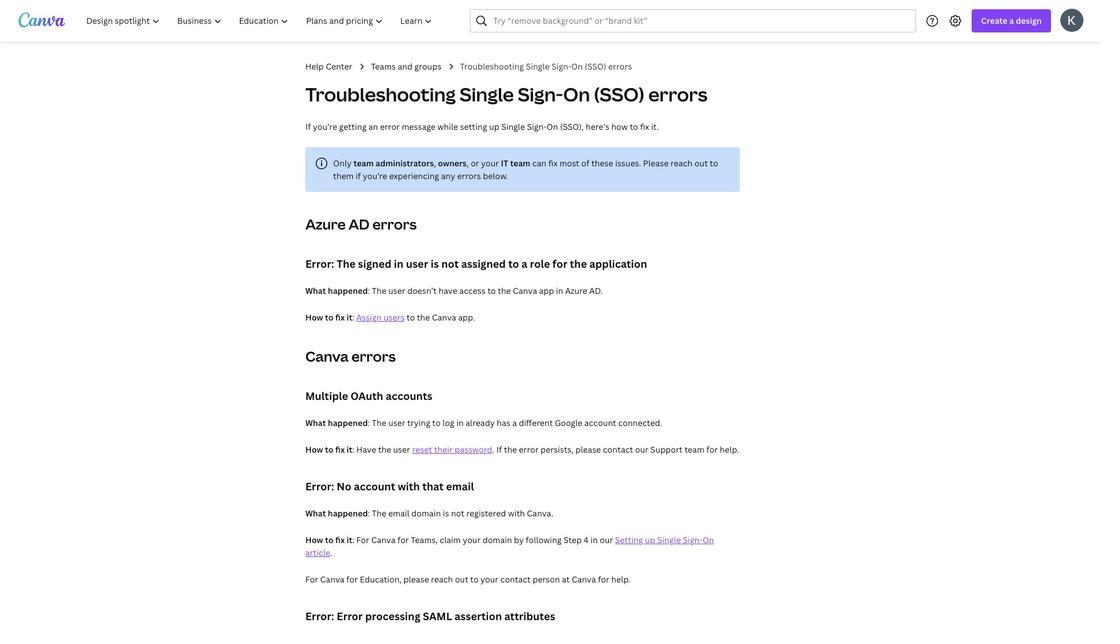 Task type: describe. For each thing, give the bounding box(es) containing it.
canva left "app." in the left of the page
[[432, 312, 456, 323]]

here's
[[586, 121, 610, 132]]

attributes
[[505, 609, 555, 623]]

an
[[369, 121, 378, 132]]

0 vertical spatial (sso)
[[585, 61, 607, 72]]

help
[[306, 61, 324, 72]]

getting
[[339, 121, 367, 132]]

0 vertical spatial .
[[492, 444, 495, 455]]

that
[[423, 479, 444, 493]]

the left signed
[[337, 257, 356, 271]]

create a design
[[982, 15, 1042, 26]]

have
[[439, 285, 458, 296]]

setting
[[615, 534, 643, 545]]

education,
[[360, 574, 402, 585]]

for right support
[[707, 444, 718, 455]]

for left education,
[[347, 574, 358, 585]]

kendall parks image
[[1061, 8, 1084, 32]]

owners
[[438, 158, 467, 169]]

in right the 4
[[591, 534, 598, 545]]

at
[[562, 574, 570, 585]]

(sso),
[[560, 121, 584, 132]]

ad
[[349, 214, 370, 234]]

fix for .
[[335, 534, 345, 545]]

while
[[438, 121, 458, 132]]

article
[[306, 547, 330, 558]]

canva up education,
[[371, 534, 396, 545]]

happened for : the user trying to log in already has a different google account connected.
[[328, 417, 368, 428]]

0 horizontal spatial azure
[[306, 214, 346, 234]]

the for : the user trying to log in already has a different google account connected.
[[372, 417, 386, 428]]

1 , from the left
[[434, 158, 436, 169]]

center
[[326, 61, 353, 72]]

what happened : the email domain is not registered with canva.
[[306, 508, 554, 519]]

canva up multiple
[[306, 347, 349, 366]]

multiple oauth accounts
[[306, 389, 433, 403]]

reset
[[412, 444, 432, 455]]

different
[[519, 417, 553, 428]]

sign- inside setting up single sign-on article
[[683, 534, 703, 545]]

step
[[564, 534, 582, 545]]

the for : the user doesn't have access to the canva app in azure ad.
[[372, 285, 386, 296]]

what for what happened : the email domain is not registered with canva.
[[306, 508, 326, 519]]

please
[[643, 158, 669, 169]]

teams and groups link
[[371, 60, 442, 73]]

connected.
[[619, 417, 663, 428]]

role
[[530, 257, 550, 271]]

for right role
[[553, 257, 568, 271]]

administrators
[[376, 158, 434, 169]]

1 vertical spatial a
[[522, 257, 528, 271]]

the right role
[[570, 257, 587, 271]]

error: the signed in user is not assigned to a role for the application
[[306, 257, 648, 271]]

azure ad errors
[[306, 214, 417, 234]]

their
[[434, 444, 453, 455]]

fix inside can fix most of these issues. please reach out to them if you're experiencing any errors below.
[[549, 158, 558, 169]]

1 vertical spatial .
[[330, 547, 332, 558]]

errors inside can fix most of these issues. please reach out to them if you're experiencing any errors below.
[[457, 170, 481, 181]]

1 vertical spatial troubleshooting single sign-on (sso) errors
[[306, 82, 708, 107]]

user for trying
[[388, 417, 406, 428]]

you're inside can fix most of these issues. please reach out to them if you're experiencing any errors below.
[[363, 170, 387, 181]]

only
[[333, 158, 352, 169]]

0 horizontal spatial team
[[354, 158, 374, 169]]

canva left app at the top of the page
[[513, 285, 537, 296]]

2 vertical spatial your
[[481, 574, 499, 585]]

what happened : the user trying to log in already has a different google account connected.
[[306, 417, 663, 428]]

2 , from the left
[[467, 158, 469, 169]]

google
[[555, 417, 583, 428]]

teams and groups
[[371, 61, 442, 72]]

what for what happened : the user trying to log in already has a different google account connected.
[[306, 417, 326, 428]]

create a design button
[[972, 9, 1052, 32]]

fix for to the canva app.
[[335, 312, 345, 323]]

0 horizontal spatial account
[[354, 479, 395, 493]]

design
[[1016, 15, 1042, 26]]

how to fix it : have the user reset their password . if the error persists, please contact our support team for help.
[[306, 444, 739, 455]]

1 vertical spatial if
[[497, 444, 502, 455]]

or
[[471, 158, 479, 169]]

troubleshooting single sign-on (sso) errors link
[[460, 60, 632, 73]]

teams
[[371, 61, 396, 72]]

no
[[337, 479, 352, 493]]

support
[[651, 444, 683, 455]]

fix left it.
[[640, 121, 650, 132]]

1 horizontal spatial contact
[[603, 444, 633, 455]]

1 horizontal spatial our
[[635, 444, 649, 455]]

teams,
[[411, 534, 438, 545]]

these
[[592, 158, 613, 169]]

setting up single sign-on article link
[[306, 534, 714, 558]]

reset their password link
[[412, 444, 492, 455]]

1 horizontal spatial azure
[[565, 285, 588, 296]]

assertion
[[455, 609, 502, 623]]

error: for error: error processing saml assertion attributes
[[306, 609, 334, 623]]

multiple
[[306, 389, 348, 403]]

log
[[443, 417, 455, 428]]

person
[[533, 574, 560, 585]]

reach inside can fix most of these issues. please reach out to them if you're experiencing any errors below.
[[671, 158, 693, 169]]

how for how to fix it : have the user reset their password . if the error persists, please contact our support team for help.
[[306, 444, 323, 455]]

happened for : the email domain is not registered with canva.
[[328, 508, 368, 519]]

setting
[[460, 121, 487, 132]]

the right have
[[378, 444, 391, 455]]

users
[[384, 312, 405, 323]]

0 vertical spatial if
[[306, 121, 311, 132]]

1 horizontal spatial troubleshooting
[[460, 61, 524, 72]]

0 vertical spatial email
[[446, 479, 474, 493]]

0 vertical spatial help.
[[720, 444, 739, 455]]

to inside can fix most of these issues. please reach out to them if you're experiencing any errors below.
[[710, 158, 718, 169]]

0 horizontal spatial our
[[600, 534, 613, 545]]

them
[[333, 170, 354, 181]]

in right app at the top of the page
[[556, 285, 563, 296]]

if
[[356, 170, 361, 181]]

trying
[[408, 417, 431, 428]]

top level navigation element
[[79, 9, 443, 32]]

0 horizontal spatial up
[[489, 121, 500, 132]]

if you're getting an error message while setting up single sign-on (sso), here's how to fix it.
[[306, 121, 659, 132]]

0 horizontal spatial out
[[455, 574, 468, 585]]

what happened : the user doesn't have access to the canva app in azure ad.
[[306, 285, 603, 296]]

claim
[[440, 534, 461, 545]]

how to fix it : for canva for teams, claim your domain by following step 4 in our
[[306, 534, 615, 545]]

of
[[582, 158, 590, 169]]

issues.
[[615, 158, 641, 169]]

assigned
[[461, 257, 506, 271]]

1 vertical spatial email
[[388, 508, 410, 519]]

out inside can fix most of these issues. please reach out to them if you're experiencing any errors below.
[[695, 158, 708, 169]]

how
[[612, 121, 628, 132]]

assign users link
[[357, 312, 405, 323]]

it.
[[651, 121, 659, 132]]

following
[[526, 534, 562, 545]]

for canva for education, please reach out to your contact person at canva for help.
[[306, 574, 631, 585]]

groups
[[415, 61, 442, 72]]

fix for . if the error persists, please contact our support team for help.
[[335, 444, 345, 455]]

1 vertical spatial error
[[519, 444, 539, 455]]

access
[[460, 285, 486, 296]]

0 horizontal spatial with
[[398, 479, 420, 493]]

saml
[[423, 609, 452, 623]]

0 horizontal spatial troubleshooting
[[306, 82, 456, 107]]

it
[[501, 158, 509, 169]]

by
[[514, 534, 524, 545]]

0 vertical spatial domain
[[412, 508, 441, 519]]

help center
[[306, 61, 353, 72]]

canva down the article
[[320, 574, 345, 585]]

0 vertical spatial error
[[380, 121, 400, 132]]

1 vertical spatial not
[[451, 508, 465, 519]]

0 vertical spatial you're
[[313, 121, 337, 132]]



Task type: locate. For each thing, give the bounding box(es) containing it.
registered
[[467, 508, 506, 519]]

has
[[497, 417, 511, 428]]

3 happened from the top
[[328, 508, 368, 519]]

error: error processing saml assertion attributes
[[306, 609, 555, 623]]

user up the doesn't
[[406, 257, 428, 271]]

canva right at
[[572, 574, 596, 585]]

a inside "create a design" dropdown button
[[1010, 15, 1014, 26]]

1 vertical spatial happened
[[328, 417, 368, 428]]

0 vertical spatial not
[[442, 257, 459, 271]]

out right please
[[695, 158, 708, 169]]

troubleshooting
[[460, 61, 524, 72], [306, 82, 456, 107]]

out
[[695, 158, 708, 169], [455, 574, 468, 585]]

only team administrators , owners , or your it team
[[333, 158, 531, 169]]

already
[[466, 417, 495, 428]]

0 horizontal spatial error
[[380, 121, 400, 132]]

can
[[533, 158, 547, 169]]

happened for : the user doesn't have access to the canva app in azure ad.
[[328, 285, 368, 296]]

0 vertical spatial error:
[[306, 257, 334, 271]]

any
[[441, 170, 455, 181]]

how left have
[[306, 444, 323, 455]]

0 vertical spatial troubleshooting
[[460, 61, 524, 72]]

account right no
[[354, 479, 395, 493]]

team up the if
[[354, 158, 374, 169]]

oauth
[[351, 389, 383, 403]]

4
[[584, 534, 589, 545]]

up right the setting
[[489, 121, 500, 132]]

error: for error: no account with that email
[[306, 479, 334, 493]]

1 vertical spatial (sso)
[[594, 82, 645, 107]]

application
[[590, 257, 648, 271]]

0 vertical spatial account
[[585, 417, 617, 428]]

happened up the assign
[[328, 285, 368, 296]]

the for : the email domain is not registered with canva.
[[372, 508, 386, 519]]

1 vertical spatial reach
[[431, 574, 453, 585]]

fix left the assign
[[335, 312, 345, 323]]

1 vertical spatial up
[[645, 534, 656, 545]]

single inside troubleshooting single sign-on (sso) errors link
[[526, 61, 550, 72]]

azure left ad.
[[565, 285, 588, 296]]

the down the doesn't
[[417, 312, 430, 323]]

user for is
[[406, 257, 428, 271]]

1 horizontal spatial error
[[519, 444, 539, 455]]

2 what from the top
[[306, 417, 326, 428]]

please right education,
[[404, 574, 429, 585]]

Try "remove background" or "brand kit" search field
[[494, 10, 909, 32]]

1 vertical spatial it
[[347, 444, 352, 455]]

, left or on the top of the page
[[467, 158, 469, 169]]

below.
[[483, 170, 509, 181]]

0 horizontal spatial help.
[[612, 574, 631, 585]]

for up education,
[[357, 534, 369, 545]]

0 vertical spatial contact
[[603, 444, 633, 455]]

1 what from the top
[[306, 285, 326, 296]]

canva.
[[527, 508, 554, 519]]

email down 'error: no account with that email'
[[388, 508, 410, 519]]

it down no
[[347, 534, 352, 545]]

what
[[306, 285, 326, 296], [306, 417, 326, 428], [306, 508, 326, 519]]

1 vertical spatial you're
[[363, 170, 387, 181]]

canva errors
[[306, 347, 396, 366]]

user left reset
[[393, 444, 410, 455]]

happened down no
[[328, 508, 368, 519]]

it for : have the user
[[347, 444, 352, 455]]

your up the assertion on the left
[[481, 574, 499, 585]]

single inside setting up single sign-on article
[[657, 534, 681, 545]]

with left that
[[398, 479, 420, 493]]

errors
[[609, 61, 632, 72], [649, 82, 708, 107], [457, 170, 481, 181], [373, 214, 417, 234], [352, 347, 396, 366]]

2 horizontal spatial team
[[685, 444, 705, 455]]

app
[[539, 285, 554, 296]]

1 vertical spatial azure
[[565, 285, 588, 296]]

with
[[398, 479, 420, 493], [508, 508, 525, 519]]

0 vertical spatial for
[[357, 534, 369, 545]]

for left the teams, at the bottom
[[398, 534, 409, 545]]

for
[[553, 257, 568, 271], [707, 444, 718, 455], [398, 534, 409, 545], [347, 574, 358, 585], [598, 574, 610, 585]]

how to fix it : assign users to the canva app.
[[306, 312, 475, 323]]

how
[[306, 312, 323, 323], [306, 444, 323, 455], [306, 534, 323, 545]]

the
[[570, 257, 587, 271], [498, 285, 511, 296], [417, 312, 430, 323], [378, 444, 391, 455], [504, 444, 517, 455]]

it for :
[[347, 312, 352, 323]]

for right at
[[598, 574, 610, 585]]

the
[[337, 257, 356, 271], [372, 285, 386, 296], [372, 417, 386, 428], [372, 508, 386, 519]]

domain left by
[[483, 534, 512, 545]]

canva
[[513, 285, 537, 296], [432, 312, 456, 323], [306, 347, 349, 366], [371, 534, 396, 545], [320, 574, 345, 585], [572, 574, 596, 585]]

how for how to fix it : for canva for teams, claim your domain by following step 4 in our
[[306, 534, 323, 545]]

error: for error: the signed in user is not assigned to a role for the application
[[306, 257, 334, 271]]

0 vertical spatial troubleshooting single sign-on (sso) errors
[[460, 61, 632, 72]]

1 horizontal spatial email
[[446, 479, 474, 493]]

0 vertical spatial out
[[695, 158, 708, 169]]

2 vertical spatial a
[[513, 417, 517, 428]]

1 vertical spatial error:
[[306, 479, 334, 493]]

a left role
[[522, 257, 528, 271]]

user
[[406, 257, 428, 271], [388, 285, 406, 296], [388, 417, 406, 428], [393, 444, 410, 455]]

error: left signed
[[306, 257, 334, 271]]

your right claim at the bottom
[[463, 534, 481, 545]]

error: left no
[[306, 479, 334, 493]]

1 horizontal spatial is
[[443, 508, 449, 519]]

reach right please
[[671, 158, 693, 169]]

ad.
[[590, 285, 603, 296]]

for down the article
[[306, 574, 318, 585]]

if right password
[[497, 444, 502, 455]]

the down has
[[504, 444, 517, 455]]

team right it
[[510, 158, 531, 169]]

1 vertical spatial what
[[306, 417, 326, 428]]

.
[[492, 444, 495, 455], [330, 547, 332, 558]]

please right persists,
[[576, 444, 601, 455]]

0 vertical spatial a
[[1010, 15, 1014, 26]]

1 vertical spatial with
[[508, 508, 525, 519]]

0 vertical spatial your
[[481, 158, 499, 169]]

0 horizontal spatial is
[[431, 257, 439, 271]]

0 horizontal spatial a
[[513, 417, 517, 428]]

, left owners
[[434, 158, 436, 169]]

our left support
[[635, 444, 649, 455]]

1 error: from the top
[[306, 257, 334, 271]]

help center link
[[306, 60, 353, 73]]

in
[[394, 257, 404, 271], [556, 285, 563, 296], [457, 417, 464, 428], [591, 534, 598, 545]]

experiencing
[[389, 170, 439, 181]]

setting up single sign-on article
[[306, 534, 714, 558]]

the down multiple oauth accounts
[[372, 417, 386, 428]]

1 vertical spatial domain
[[483, 534, 512, 545]]

is up the doesn't
[[431, 257, 439, 271]]

what for what happened : the user doesn't have access to the canva app in azure ad.
[[306, 285, 326, 296]]

0 vertical spatial reach
[[671, 158, 693, 169]]

assign
[[357, 312, 382, 323]]

1 horizontal spatial account
[[585, 417, 617, 428]]

domain up the teams, at the bottom
[[412, 508, 441, 519]]

1 vertical spatial is
[[443, 508, 449, 519]]

a
[[1010, 15, 1014, 26], [522, 257, 528, 271], [513, 417, 517, 428]]

the up assign users link
[[372, 285, 386, 296]]

a left design
[[1010, 15, 1014, 26]]

1 horizontal spatial you're
[[363, 170, 387, 181]]

1 vertical spatial for
[[306, 574, 318, 585]]

team
[[354, 158, 374, 169], [510, 158, 531, 169], [685, 444, 705, 455]]

3 what from the top
[[306, 508, 326, 519]]

0 horizontal spatial for
[[306, 574, 318, 585]]

doesn't
[[408, 285, 437, 296]]

fix
[[640, 121, 650, 132], [549, 158, 558, 169], [335, 312, 345, 323], [335, 444, 345, 455], [335, 534, 345, 545]]

most
[[560, 158, 580, 169]]

team right support
[[685, 444, 705, 455]]

you're right the if
[[363, 170, 387, 181]]

error right an
[[380, 121, 400, 132]]

0 vertical spatial please
[[576, 444, 601, 455]]

app.
[[458, 312, 475, 323]]

0 horizontal spatial reach
[[431, 574, 453, 585]]

please
[[576, 444, 601, 455], [404, 574, 429, 585]]

0 vertical spatial how
[[306, 312, 323, 323]]

1 horizontal spatial please
[[576, 444, 601, 455]]

1 vertical spatial account
[[354, 479, 395, 493]]

(sso)
[[585, 61, 607, 72], [594, 82, 645, 107]]

1 horizontal spatial domain
[[483, 534, 512, 545]]

our
[[635, 444, 649, 455], [600, 534, 613, 545]]

happened up have
[[328, 417, 368, 428]]

it left have
[[347, 444, 352, 455]]

with left canva.
[[508, 508, 525, 519]]

1 vertical spatial help.
[[612, 574, 631, 585]]

error
[[380, 121, 400, 132], [519, 444, 539, 455]]

account right google
[[585, 417, 617, 428]]

1 happened from the top
[[328, 285, 368, 296]]

0 horizontal spatial please
[[404, 574, 429, 585]]

0 vertical spatial our
[[635, 444, 649, 455]]

can fix most of these issues. please reach out to them if you're experiencing any errors below.
[[333, 158, 718, 181]]

a right has
[[513, 417, 517, 428]]

2 error: from the top
[[306, 479, 334, 493]]

0 vertical spatial azure
[[306, 214, 346, 234]]

2 it from the top
[[347, 444, 352, 455]]

1 horizontal spatial ,
[[467, 158, 469, 169]]

create
[[982, 15, 1008, 26]]

your
[[481, 158, 499, 169], [463, 534, 481, 545], [481, 574, 499, 585]]

1 horizontal spatial for
[[357, 534, 369, 545]]

2 vertical spatial how
[[306, 534, 323, 545]]

fix down no
[[335, 534, 345, 545]]

1 horizontal spatial team
[[510, 158, 531, 169]]

sign-
[[552, 61, 572, 72], [518, 82, 564, 107], [527, 121, 547, 132], [683, 534, 703, 545]]

user left trying at the left of page
[[388, 417, 406, 428]]

azure
[[306, 214, 346, 234], [565, 285, 588, 296]]

you're left getting
[[313, 121, 337, 132]]

contact down the connected.
[[603, 444, 633, 455]]

3 error: from the top
[[306, 609, 334, 623]]

user left the doesn't
[[388, 285, 406, 296]]

1 it from the top
[[347, 312, 352, 323]]

azure left ad
[[306, 214, 346, 234]]

have
[[357, 444, 376, 455]]

is
[[431, 257, 439, 271], [443, 508, 449, 519]]

fix right can
[[549, 158, 558, 169]]

out down how to fix it : for canva for teams, claim your domain by following step 4 in our
[[455, 574, 468, 585]]

1 horizontal spatial with
[[508, 508, 525, 519]]

if
[[306, 121, 311, 132], [497, 444, 502, 455]]

reach up saml
[[431, 574, 453, 585]]

it left the assign
[[347, 312, 352, 323]]

our right the 4
[[600, 534, 613, 545]]

is up claim at the bottom
[[443, 508, 449, 519]]

error
[[337, 609, 363, 623]]

1 vertical spatial out
[[455, 574, 468, 585]]

2 how from the top
[[306, 444, 323, 455]]

how up canva errors
[[306, 312, 323, 323]]

1 vertical spatial please
[[404, 574, 429, 585]]

2 happened from the top
[[328, 417, 368, 428]]

1 horizontal spatial a
[[522, 257, 528, 271]]

3 it from the top
[[347, 534, 352, 545]]

0 vertical spatial it
[[347, 312, 352, 323]]

2 horizontal spatial a
[[1010, 15, 1014, 26]]

password
[[455, 444, 492, 455]]

1 vertical spatial our
[[600, 534, 613, 545]]

up right setting
[[645, 534, 656, 545]]

on
[[572, 61, 583, 72], [564, 82, 590, 107], [547, 121, 558, 132], [703, 534, 714, 545]]

and
[[398, 61, 413, 72]]

the down 'error: no account with that email'
[[372, 508, 386, 519]]

error: left error
[[306, 609, 334, 623]]

2 vertical spatial error:
[[306, 609, 334, 623]]

user for doesn't
[[388, 285, 406, 296]]

in right "log"
[[457, 417, 464, 428]]

1 vertical spatial your
[[463, 534, 481, 545]]

up
[[489, 121, 500, 132], [645, 534, 656, 545]]

2 vertical spatial it
[[347, 534, 352, 545]]

1 vertical spatial contact
[[501, 574, 531, 585]]

help.
[[720, 444, 739, 455], [612, 574, 631, 585]]

it for : for canva for teams, claim your domain by following step 4 in our
[[347, 534, 352, 545]]

if left getting
[[306, 121, 311, 132]]

error down different
[[519, 444, 539, 455]]

0 horizontal spatial domain
[[412, 508, 441, 519]]

for
[[357, 534, 369, 545], [306, 574, 318, 585]]

1 vertical spatial troubleshooting
[[306, 82, 456, 107]]

1 horizontal spatial help.
[[720, 444, 739, 455]]

0 vertical spatial is
[[431, 257, 439, 271]]

0 vertical spatial happened
[[328, 285, 368, 296]]

0 vertical spatial with
[[398, 479, 420, 493]]

2 vertical spatial what
[[306, 508, 326, 519]]

0 horizontal spatial contact
[[501, 574, 531, 585]]

0 vertical spatial up
[[489, 121, 500, 132]]

reach
[[671, 158, 693, 169], [431, 574, 453, 585]]

signed
[[358, 257, 392, 271]]

single
[[526, 61, 550, 72], [460, 82, 514, 107], [502, 121, 525, 132], [657, 534, 681, 545]]

contact left person
[[501, 574, 531, 585]]

how up the article
[[306, 534, 323, 545]]

accounts
[[386, 389, 433, 403]]

2 vertical spatial happened
[[328, 508, 368, 519]]

contact
[[603, 444, 633, 455], [501, 574, 531, 585]]

1 horizontal spatial if
[[497, 444, 502, 455]]

3 how from the top
[[306, 534, 323, 545]]

email right that
[[446, 479, 474, 493]]

up inside setting up single sign-on article
[[645, 534, 656, 545]]

1 horizontal spatial .
[[492, 444, 495, 455]]

0 vertical spatial what
[[306, 285, 326, 296]]

how for how to fix it : assign users to the canva app.
[[306, 312, 323, 323]]

error:
[[306, 257, 334, 271], [306, 479, 334, 493], [306, 609, 334, 623]]

not up have
[[442, 257, 459, 271]]

:
[[368, 285, 370, 296], [352, 312, 355, 323], [368, 417, 370, 428], [352, 444, 355, 455], [368, 508, 370, 519], [352, 534, 355, 545]]

on inside setting up single sign-on article
[[703, 534, 714, 545]]

not
[[442, 257, 459, 271], [451, 508, 465, 519]]

processing
[[365, 609, 421, 623]]

1 horizontal spatial up
[[645, 534, 656, 545]]

fix left have
[[335, 444, 345, 455]]

1 horizontal spatial out
[[695, 158, 708, 169]]

0 horizontal spatial ,
[[434, 158, 436, 169]]

the right access on the top left
[[498, 285, 511, 296]]

1 vertical spatial how
[[306, 444, 323, 455]]

not up how to fix it : for canva for teams, claim your domain by following step 4 in our
[[451, 508, 465, 519]]

your up below.
[[481, 158, 499, 169]]

in right signed
[[394, 257, 404, 271]]

1 how from the top
[[306, 312, 323, 323]]



Task type: vqa. For each thing, say whether or not it's contained in the screenshot.
the left LIST
no



